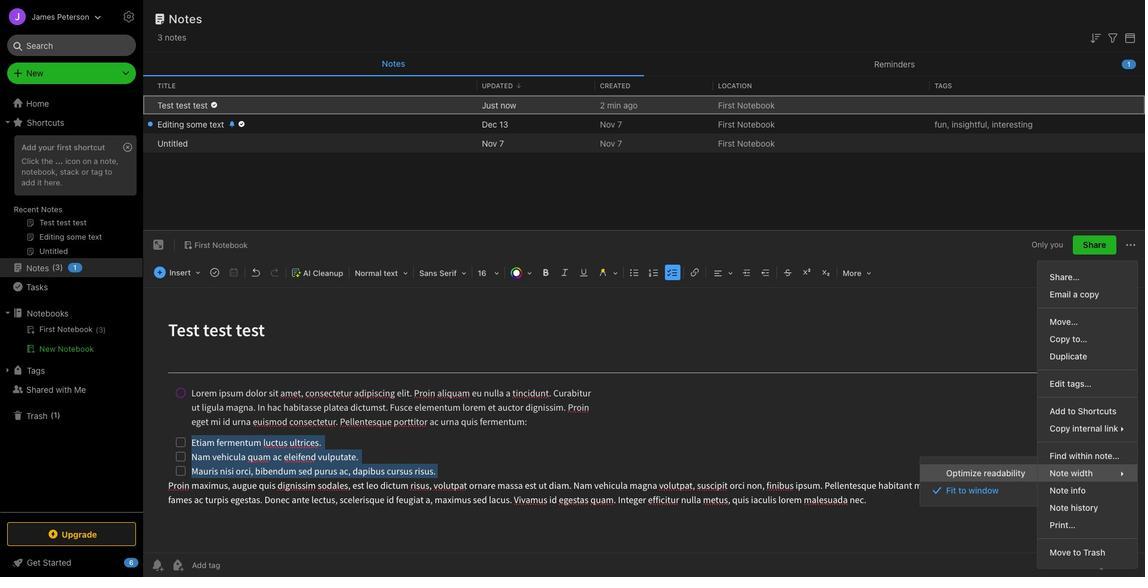 Task type: locate. For each thing, give the bounding box(es) containing it.
test
[[176, 100, 191, 110], [193, 100, 208, 110]]

tags button
[[0, 361, 143, 380]]

tags inside button
[[27, 366, 45, 376]]

optimize
[[947, 469, 982, 479]]

tags up the fun,
[[935, 82, 953, 89]]

james
[[32, 12, 55, 21]]

Help and Learning task checklist field
[[0, 554, 143, 573]]

) for trash
[[57, 411, 60, 420]]

a left "copy"
[[1074, 290, 1079, 300]]

1 vertical spatial text
[[384, 269, 398, 278]]

checklist image
[[665, 265, 682, 281]]

or
[[82, 167, 89, 177]]

to…
[[1073, 334, 1088, 344]]

add your first shortcut
[[21, 143, 105, 152]]

Font color field
[[507, 265, 537, 282]]

1 horizontal spatial trash
[[1084, 548, 1106, 558]]

) down shared with me
[[57, 411, 60, 420]]

test right the 'test'
[[176, 100, 191, 110]]

to for move to trash
[[1074, 548, 1082, 558]]

1 horizontal spatial add
[[1051, 407, 1066, 417]]

bold image
[[538, 265, 554, 281]]

trash up changes
[[1084, 548, 1106, 558]]

notes button
[[143, 53, 645, 76]]

(
[[52, 263, 55, 272], [96, 326, 99, 335], [51, 411, 54, 420]]

new up home
[[26, 68, 43, 78]]

2 copy from the top
[[1051, 424, 1071, 434]]

( inside notes ( 3 )
[[52, 263, 55, 272]]

cell left the 'test'
[[143, 95, 153, 115]]

add up click
[[21, 143, 36, 152]]

notebook
[[738, 100, 775, 110], [738, 119, 775, 129], [738, 138, 775, 148], [213, 240, 248, 250], [58, 344, 94, 354]]

add to shortcuts link
[[1039, 403, 1138, 420]]

1 cell from the top
[[143, 95, 153, 115]]

nov
[[600, 119, 616, 129], [482, 138, 497, 148], [600, 138, 616, 148]]

test up some
[[193, 100, 208, 110]]

now
[[501, 100, 517, 110]]

( down notebooks link at the bottom of page
[[96, 326, 99, 335]]

Font size field
[[474, 265, 504, 282]]

note left info
[[1051, 486, 1069, 496]]

3 up tasks button
[[55, 263, 60, 272]]

cell for editing some text
[[143, 115, 153, 134]]

Font family field
[[415, 265, 471, 282]]

optimize readability link
[[921, 465, 1038, 482]]

first
[[719, 100, 735, 110], [719, 119, 735, 129], [719, 138, 735, 148], [195, 240, 210, 250]]

to right fit
[[959, 486, 967, 496]]

2 vertical spatial 3
[[99, 326, 103, 335]]

new inside button
[[39, 344, 56, 354]]

within
[[1070, 451, 1093, 461]]

trash inside trash ( 1 )
[[26, 411, 48, 421]]

0 vertical spatial trash
[[26, 411, 48, 421]]

0 horizontal spatial text
[[210, 119, 224, 129]]

1 up tasks button
[[73, 264, 77, 272]]

Note width field
[[1039, 465, 1138, 482]]

info
[[1072, 486, 1087, 496]]

recent
[[14, 205, 39, 214]]

it
[[37, 178, 42, 187]]

) inside notes ( 3 )
[[60, 263, 63, 272]]

shortcuts
[[27, 117, 64, 127], [1079, 407, 1117, 417]]

0 horizontal spatial shortcuts
[[27, 117, 64, 127]]

note down find in the bottom of the page
[[1051, 469, 1069, 479]]

) up tasks button
[[60, 263, 63, 272]]

1 vertical spatial a
[[1074, 290, 1079, 300]]

0 vertical spatial new
[[26, 68, 43, 78]]

find within note…
[[1051, 451, 1120, 461]]

1 horizontal spatial shortcuts
[[1079, 407, 1117, 417]]

1 down shared with me
[[54, 411, 57, 420]]

( down shared with me
[[51, 411, 54, 420]]

0 horizontal spatial 1
[[54, 411, 57, 420]]

2 cell from the top
[[143, 115, 153, 134]]

2 vertical spatial (
[[51, 411, 54, 420]]

a right on
[[94, 156, 98, 166]]

0 vertical spatial a
[[94, 156, 98, 166]]

new notebook group
[[0, 323, 143, 361]]

to for add to shortcuts
[[1069, 407, 1076, 417]]

trash inside dropdown list menu
[[1084, 548, 1106, 558]]

0 horizontal spatial add
[[21, 143, 36, 152]]

tags…
[[1068, 379, 1092, 389]]

2 note from the top
[[1051, 486, 1069, 496]]

shortcuts down home
[[27, 117, 64, 127]]

( 3 )
[[96, 326, 106, 335]]

...
[[55, 156, 63, 166]]

stack
[[60, 167, 79, 177]]

0 horizontal spatial tags
[[27, 366, 45, 376]]

6
[[129, 559, 133, 567]]

( up tasks button
[[52, 263, 55, 272]]

0 horizontal spatial a
[[94, 156, 98, 166]]

notes
[[169, 12, 203, 26], [382, 58, 406, 69], [41, 205, 62, 214], [26, 263, 49, 273]]

2 horizontal spatial 1
[[1128, 60, 1131, 68]]

1 horizontal spatial text
[[384, 269, 398, 278]]

shared
[[26, 385, 54, 395]]

1 horizontal spatial dropdown list menu
[[1039, 269, 1138, 562]]

ai
[[303, 269, 311, 278]]

to inside "link"
[[959, 486, 967, 496]]

) inside trash ( 1 )
[[57, 411, 60, 420]]

0 vertical spatial copy
[[1051, 334, 1071, 344]]

1 inside 'tab list'
[[1128, 60, 1131, 68]]

7
[[618, 119, 623, 129], [500, 138, 504, 148], [618, 138, 623, 148]]

1 vertical spatial new
[[39, 344, 56, 354]]

add for add your first shortcut
[[21, 143, 36, 152]]

1 vertical spatial )
[[103, 326, 106, 335]]

dropdown list menu
[[1039, 269, 1138, 562], [921, 465, 1038, 500]]

note width
[[1051, 469, 1094, 479]]

) for notes
[[60, 263, 63, 272]]

here.
[[44, 178, 62, 187]]

1 test from the left
[[176, 100, 191, 110]]

first notebook
[[719, 100, 775, 110], [719, 119, 775, 129], [719, 138, 775, 148], [195, 240, 248, 250]]

expand tags image
[[3, 366, 13, 375]]

) down notebooks link at the bottom of page
[[103, 326, 106, 335]]

new
[[26, 68, 43, 78], [39, 344, 56, 354]]

title
[[158, 82, 176, 89]]

3 note from the top
[[1051, 503, 1069, 513]]

note for note history
[[1051, 503, 1069, 513]]

More field
[[839, 265, 876, 282]]

0 horizontal spatial trash
[[26, 411, 48, 421]]

Alignment field
[[708, 265, 738, 282]]

created
[[600, 82, 631, 89]]

strikethrough image
[[780, 265, 797, 281]]

row group
[[143, 95, 1146, 153]]

cell left editing
[[143, 115, 153, 134]]

copy for copy internal link
[[1051, 424, 1071, 434]]

tags up shared
[[27, 366, 45, 376]]

to down note,
[[105, 167, 112, 177]]

notes inside group
[[41, 205, 62, 214]]

get started
[[27, 558, 71, 568]]

0 vertical spatial )
[[60, 263, 63, 272]]

notebook inside new notebook button
[[58, 344, 94, 354]]

1 vertical spatial 3
[[55, 263, 60, 272]]

0 horizontal spatial 3
[[55, 263, 60, 272]]

note for note info
[[1051, 486, 1069, 496]]

0 vertical spatial text
[[210, 119, 224, 129]]

tab list
[[143, 53, 1146, 76]]

2 test from the left
[[193, 100, 208, 110]]

1 vertical spatial tags
[[27, 366, 45, 376]]

note inside "link"
[[1051, 469, 1069, 479]]

copy
[[1051, 334, 1071, 344], [1051, 424, 1071, 434]]

new inside popup button
[[26, 68, 43, 78]]

shortcuts inside button
[[27, 117, 64, 127]]

3
[[158, 32, 163, 42], [55, 263, 60, 272], [99, 326, 103, 335]]

copy to… link
[[1039, 331, 1138, 348]]

Account field
[[0, 5, 101, 29]]

More actions field
[[1124, 236, 1139, 255]]

0 horizontal spatial dropdown list menu
[[921, 465, 1038, 500]]

history
[[1072, 503, 1099, 513]]

1 vertical spatial trash
[[1084, 548, 1106, 558]]

tree
[[0, 94, 143, 512]]

cell
[[143, 95, 153, 115], [143, 115, 153, 134]]

tab list containing notes
[[143, 53, 1146, 76]]

superscript image
[[799, 265, 816, 281]]

undo image
[[248, 265, 264, 281]]

copy inside field
[[1051, 424, 1071, 434]]

1 vertical spatial add
[[1051, 407, 1066, 417]]

note width menu item
[[1039, 465, 1138, 482]]

first inside button
[[195, 240, 210, 250]]

1 vertical spatial shortcuts
[[1079, 407, 1117, 417]]

tree containing home
[[0, 94, 143, 512]]

1 vertical spatial note
[[1051, 486, 1069, 496]]

fun,
[[935, 119, 950, 129]]

note for note width
[[1051, 469, 1069, 479]]

note up print…
[[1051, 503, 1069, 513]]

( for notes
[[52, 263, 55, 272]]

to up 'all'
[[1074, 548, 1082, 558]]

tasks
[[26, 282, 48, 292]]

subscript image
[[818, 265, 835, 281]]

tags
[[935, 82, 953, 89], [27, 366, 45, 376]]

note info link
[[1039, 482, 1138, 500]]

0 vertical spatial 1
[[1128, 60, 1131, 68]]

settings image
[[122, 10, 136, 24]]

2
[[600, 100, 605, 110]]

0 vertical spatial tags
[[935, 82, 953, 89]]

None search field
[[16, 35, 128, 56]]

0 horizontal spatial test
[[176, 100, 191, 110]]

1 vertical spatial (
[[96, 326, 99, 335]]

1 horizontal spatial 3
[[99, 326, 103, 335]]

underline image
[[576, 265, 593, 281]]

2 vertical spatial note
[[1051, 503, 1069, 513]]

1 vertical spatial copy
[[1051, 424, 1071, 434]]

( inside trash ( 1 )
[[51, 411, 54, 420]]

add tag image
[[171, 559, 185, 573]]

0 vertical spatial note
[[1051, 469, 1069, 479]]

edit
[[1051, 379, 1066, 389]]

text right some
[[210, 119, 224, 129]]

dropdown list menu containing share…
[[1039, 269, 1138, 562]]

note,
[[100, 156, 119, 166]]

add inside 'add to shortcuts' link
[[1051, 407, 1066, 417]]

trash down shared
[[26, 411, 48, 421]]

to for fit to window
[[959, 486, 967, 496]]

add
[[21, 143, 36, 152], [1051, 407, 1066, 417]]

1 horizontal spatial 1
[[73, 264, 77, 272]]

2 vertical spatial )
[[57, 411, 60, 420]]

1 down view options field
[[1128, 60, 1131, 68]]

1 horizontal spatial tags
[[935, 82, 953, 89]]

1 note from the top
[[1051, 469, 1069, 479]]

2 horizontal spatial 3
[[158, 32, 163, 42]]

notes inside notes ( 3 )
[[26, 263, 49, 273]]

indent image
[[739, 265, 756, 281]]

optimize readability
[[947, 469, 1026, 479]]

outdent image
[[758, 265, 775, 281]]

click the ...
[[21, 156, 63, 166]]

changes
[[1082, 561, 1113, 571]]

notes
[[165, 32, 186, 42]]

first
[[57, 143, 72, 152]]

to up copy internal link
[[1069, 407, 1076, 417]]

note history
[[1051, 503, 1099, 513]]

3 left notes
[[158, 32, 163, 42]]

to
[[105, 167, 112, 177], [1069, 407, 1076, 417], [959, 486, 967, 496], [1074, 548, 1082, 558]]

test test test
[[158, 100, 208, 110]]

duplicate
[[1051, 352, 1088, 362]]

started
[[43, 558, 71, 568]]

1 inside trash ( 1 )
[[54, 411, 57, 420]]

icon
[[65, 156, 80, 166]]

add
[[21, 178, 35, 187]]

normal text
[[355, 269, 398, 278]]

View options field
[[1121, 30, 1138, 45]]

group
[[0, 132, 143, 263]]

1 copy from the top
[[1051, 334, 1071, 344]]

0 vertical spatial add
[[21, 143, 36, 152]]

copy down move…
[[1051, 334, 1071, 344]]

3 inside notes ( 3 )
[[55, 263, 60, 272]]

shortcuts up copy internal link field
[[1079, 407, 1117, 417]]

copy left internal
[[1051, 424, 1071, 434]]

move to trash link
[[1039, 544, 1138, 562]]

add down edit
[[1051, 407, 1066, 417]]

share
[[1084, 240, 1107, 250]]

new for new
[[26, 68, 43, 78]]

shared with me
[[26, 385, 86, 395]]

new up tags button
[[39, 344, 56, 354]]

add a reminder image
[[150, 559, 165, 573]]

1 horizontal spatial test
[[193, 100, 208, 110]]

tag
[[91, 167, 103, 177]]

0 vertical spatial (
[[52, 263, 55, 272]]

only
[[1032, 240, 1049, 250]]

2 vertical spatial 1
[[54, 411, 57, 420]]

more actions image
[[1124, 238, 1139, 253]]

more
[[843, 269, 862, 278]]

add inside group
[[21, 143, 36, 152]]

text right normal
[[384, 269, 398, 278]]

0 vertical spatial shortcuts
[[27, 117, 64, 127]]

3 down notebooks link at the bottom of page
[[99, 326, 103, 335]]



Task type: describe. For each thing, give the bounding box(es) containing it.
text inside field
[[384, 269, 398, 278]]

sans serif
[[420, 269, 457, 278]]

copy internal link
[[1051, 424, 1119, 434]]

shortcuts inside dropdown list menu
[[1079, 407, 1117, 417]]

to inside icon on a note, notebook, stack or tag to add it here.
[[105, 167, 112, 177]]

me
[[74, 385, 86, 395]]

0 vertical spatial 3
[[158, 32, 163, 42]]

( inside new notebook group
[[96, 326, 99, 335]]

get
[[27, 558, 41, 568]]

first notebook inside button
[[195, 240, 248, 250]]

updated
[[482, 82, 513, 89]]

copy
[[1081, 290, 1100, 300]]

new for new notebook
[[39, 344, 56, 354]]

the
[[41, 156, 53, 166]]

Add filters field
[[1107, 30, 1121, 45]]

2 min ago
[[600, 100, 638, 110]]

email a copy
[[1051, 290, 1100, 300]]

Sort options field
[[1089, 30, 1104, 45]]

edit tags…
[[1051, 379, 1092, 389]]

optimize readability menu item
[[921, 465, 1038, 482]]

email a copy link
[[1039, 286, 1138, 303]]

internal
[[1073, 424, 1103, 434]]

a inside icon on a note, notebook, stack or tag to add it here.
[[94, 156, 98, 166]]

you
[[1051, 240, 1064, 250]]

move
[[1051, 548, 1072, 558]]

upgrade button
[[7, 523, 136, 547]]

Highlight field
[[594, 265, 622, 282]]

trash ( 1 )
[[26, 411, 60, 421]]

window
[[969, 486, 999, 496]]

with
[[56, 385, 72, 395]]

bulleted list image
[[627, 265, 643, 281]]

add filters image
[[1107, 31, 1121, 45]]

some
[[186, 119, 207, 129]]

shortcuts button
[[0, 113, 143, 132]]

upgrade
[[62, 530, 97, 540]]

dec
[[482, 119, 497, 129]]

only you
[[1032, 240, 1064, 250]]

) inside new notebook group
[[103, 326, 106, 335]]

insert link image
[[687, 265, 704, 281]]

james peterson
[[32, 12, 89, 21]]

tasks button
[[0, 278, 143, 297]]

duplicate link
[[1039, 348, 1138, 365]]

fit to window link
[[921, 482, 1038, 500]]

copy internal link link
[[1039, 420, 1138, 438]]

1 horizontal spatial a
[[1074, 290, 1079, 300]]

readability
[[984, 469, 1026, 479]]

interesting
[[993, 119, 1034, 129]]

Insert field
[[151, 265, 205, 281]]

shortcut
[[74, 143, 105, 152]]

Search text field
[[16, 35, 128, 56]]

click
[[21, 156, 39, 166]]

your
[[38, 143, 55, 152]]

shared with me link
[[0, 380, 143, 399]]

editing some text
[[158, 119, 224, 129]]

note history link
[[1039, 500, 1138, 517]]

move… link
[[1039, 313, 1138, 331]]

note window element
[[143, 231, 1146, 578]]

insightful,
[[952, 119, 990, 129]]

notebooks link
[[0, 304, 143, 323]]

insert
[[169, 268, 191, 278]]

icon on a note, notebook, stack or tag to add it here.
[[21, 156, 119, 187]]

task image
[[206, 265, 223, 281]]

email
[[1051, 290, 1072, 300]]

notes inside notes button
[[382, 58, 406, 69]]

fit to window
[[947, 486, 999, 496]]

saved
[[1115, 561, 1136, 571]]

share…
[[1051, 272, 1080, 282]]

cell for test test test
[[143, 95, 153, 115]]

expand note image
[[152, 238, 166, 253]]

all
[[1071, 561, 1080, 571]]

add to shortcuts
[[1051, 407, 1117, 417]]

text inside row group
[[210, 119, 224, 129]]

1 vertical spatial 1
[[73, 264, 77, 272]]

numbered list image
[[646, 265, 662, 281]]

3 inside new notebook group
[[99, 326, 103, 335]]

serif
[[440, 269, 457, 278]]

notebook inside first notebook button
[[213, 240, 248, 250]]

dropdown list menu containing optimize readability
[[921, 465, 1038, 500]]

dec 13
[[482, 119, 509, 129]]

recent notes
[[14, 205, 62, 214]]

3 notes
[[158, 32, 186, 42]]

expand notebooks image
[[3, 309, 13, 318]]

ai cleanup
[[303, 269, 343, 278]]

test
[[158, 100, 174, 110]]

normal
[[355, 269, 382, 278]]

row group containing test test test
[[143, 95, 1146, 153]]

fit
[[947, 486, 957, 496]]

( for trash
[[51, 411, 54, 420]]

13
[[500, 119, 509, 129]]

width
[[1072, 469, 1094, 479]]

min
[[608, 100, 622, 110]]

copy for copy to…
[[1051, 334, 1071, 344]]

share… link
[[1039, 269, 1138, 286]]

Copy internal link field
[[1039, 420, 1138, 438]]

reminders
[[875, 59, 916, 69]]

new notebook
[[39, 344, 94, 354]]

move to trash
[[1051, 548, 1106, 558]]

group containing add your first shortcut
[[0, 132, 143, 263]]

note info
[[1051, 486, 1087, 496]]

Heading level field
[[351, 265, 412, 282]]

ai cleanup button
[[288, 265, 348, 282]]

home link
[[0, 94, 143, 113]]

add for add to shortcuts
[[1051, 407, 1066, 417]]

print… link
[[1039, 517, 1138, 534]]

link
[[1105, 424, 1119, 434]]

note…
[[1096, 451, 1120, 461]]

just
[[482, 100, 499, 110]]

first notebook button
[[180, 237, 252, 254]]

Add tag field
[[191, 560, 281, 571]]

click to collapse image
[[139, 556, 148, 570]]

fun, insightful, interesting
[[935, 119, 1034, 129]]

16
[[478, 269, 487, 278]]

italic image
[[557, 265, 574, 281]]

on
[[83, 156, 92, 166]]

just now
[[482, 100, 517, 110]]

copy to…
[[1051, 334, 1088, 344]]

Note Editor text field
[[143, 288, 1146, 553]]

cleanup
[[313, 269, 343, 278]]



Task type: vqa. For each thing, say whether or not it's contained in the screenshot.
first Do from right
no



